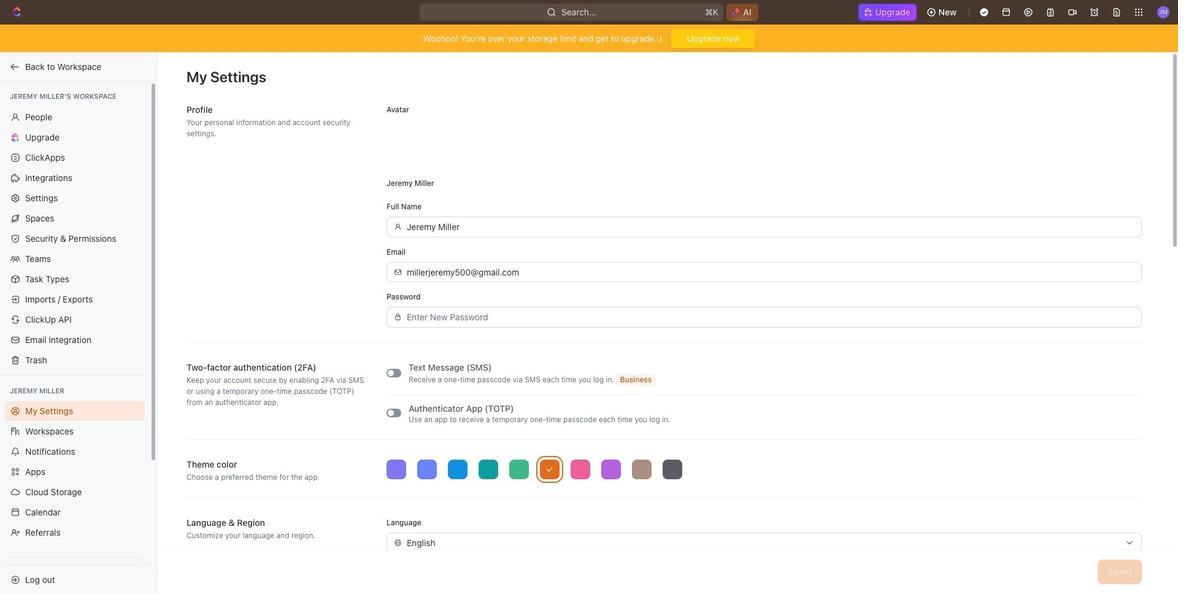 Task type: describe. For each thing, give the bounding box(es) containing it.
2 option from the left
[[417, 459, 437, 479]]

Enter New Password text field
[[407, 308, 1135, 327]]

7 option from the left
[[571, 459, 591, 479]]

8 option from the left
[[602, 459, 621, 479]]

5 option from the left
[[510, 459, 529, 479]]

10 option from the left
[[663, 459, 683, 479]]

Enter Username text field
[[407, 217, 1135, 237]]



Task type: vqa. For each thing, say whether or not it's contained in the screenshot.
&
no



Task type: locate. For each thing, give the bounding box(es) containing it.
3 option from the left
[[448, 459, 468, 479]]

1 option from the left
[[387, 459, 406, 479]]

list box
[[387, 459, 1142, 479]]

9 option from the left
[[632, 459, 652, 479]]

4 option from the left
[[479, 459, 498, 479]]

6 option from the left
[[540, 459, 560, 479]]

None text field
[[407, 578, 1120, 594]]

option
[[387, 459, 406, 479], [417, 459, 437, 479], [448, 459, 468, 479], [479, 459, 498, 479], [510, 459, 529, 479], [540, 459, 560, 479], [571, 459, 591, 479], [602, 459, 621, 479], [632, 459, 652, 479], [663, 459, 683, 479]]

Enter Email text field
[[407, 262, 1135, 282]]

available on business plans or higher element
[[617, 374, 656, 386]]

None text field
[[407, 533, 1120, 552]]



